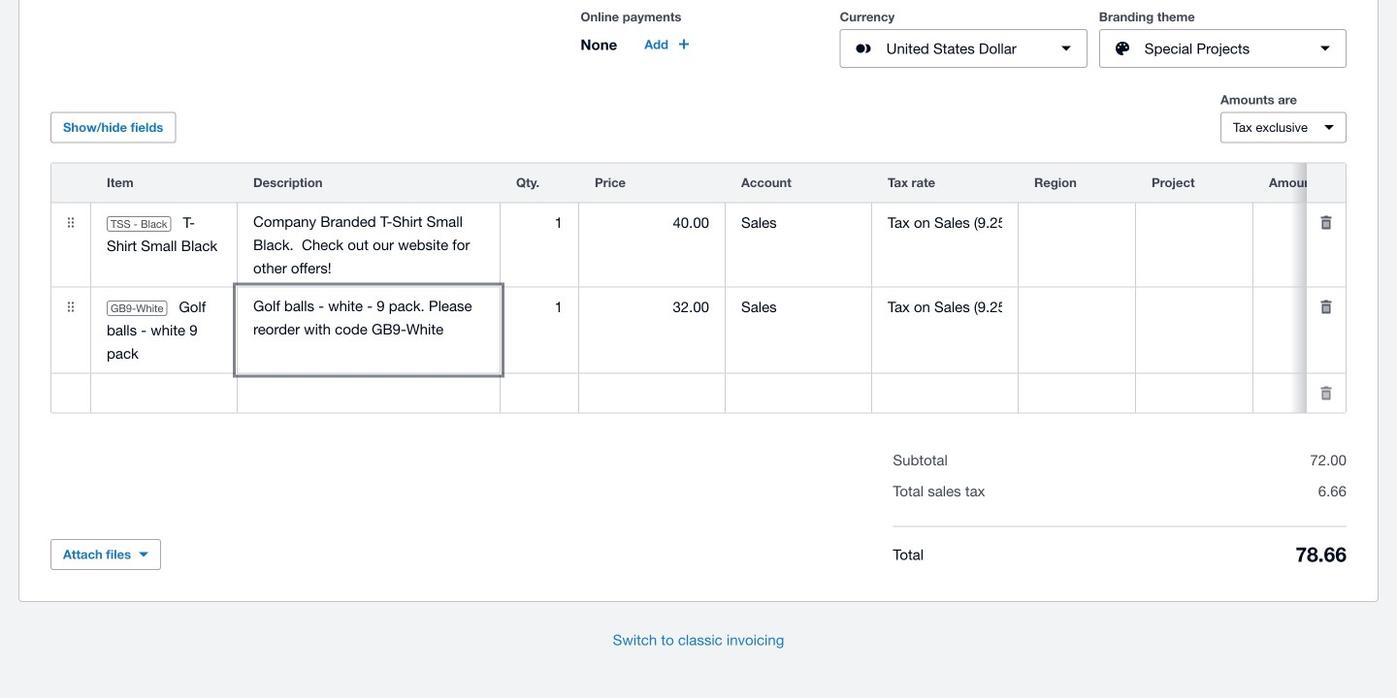 Task type: vqa. For each thing, say whether or not it's contained in the screenshot.
the rightmost time
no



Task type: locate. For each thing, give the bounding box(es) containing it.
2 remove image from the top
[[1307, 374, 1346, 413]]

1 vertical spatial remove image
[[1307, 374, 1346, 413]]

invoice line item list element
[[50, 163, 1397, 414]]

remove image
[[1307, 288, 1346, 327], [1307, 374, 1346, 413]]

0 vertical spatial remove image
[[1307, 288, 1346, 327]]

None field
[[501, 204, 578, 241], [579, 204, 725, 241], [726, 204, 871, 241], [872, 204, 1018, 241], [1019, 204, 1135, 241], [1136, 204, 1252, 241], [1253, 204, 1397, 241], [501, 289, 578, 326], [579, 289, 725, 326], [1136, 289, 1252, 326], [1253, 289, 1397, 326], [91, 375, 237, 412], [501, 375, 578, 412], [579, 375, 725, 412], [1253, 375, 1397, 412], [501, 204, 578, 241], [579, 204, 725, 241], [726, 204, 871, 241], [872, 204, 1018, 241], [1019, 204, 1135, 241], [1136, 204, 1252, 241], [1253, 204, 1397, 241], [501, 289, 578, 326], [579, 289, 725, 326], [1136, 289, 1252, 326], [1253, 289, 1397, 326], [91, 375, 237, 412], [501, 375, 578, 412], [579, 375, 725, 412], [1253, 375, 1397, 412]]

drag and drop line image
[[51, 203, 90, 242]]

none text field inside invoice line item list element
[[238, 203, 500, 287]]

None text field
[[238, 288, 500, 348], [238, 375, 500, 412], [238, 288, 500, 348], [238, 375, 500, 412]]

None text field
[[238, 203, 500, 287]]



Task type: describe. For each thing, give the bounding box(es) containing it.
drag and drop line image
[[51, 288, 90, 327]]

remove image
[[1307, 203, 1346, 242]]

more line item options element
[[1307, 164, 1346, 202]]

1 remove image from the top
[[1307, 288, 1346, 327]]



